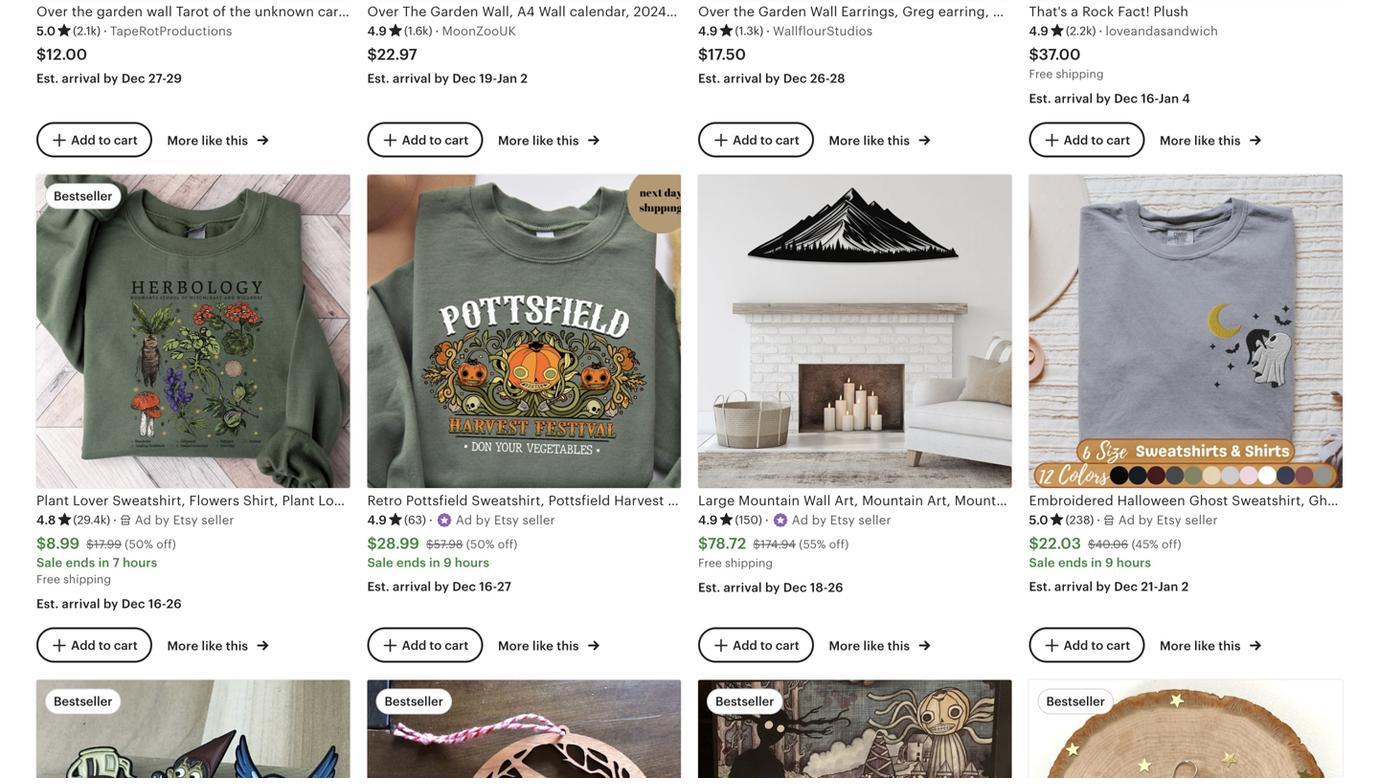 Task type: locate. For each thing, give the bounding box(es) containing it.
1 vertical spatial 16-
[[479, 580, 497, 595]]

add to cart down $ 12.00 est. arrival by dec 27-29
[[71, 133, 138, 147]]

ends for 28.99
[[397, 556, 426, 571]]

this for more like this link associated with add to cart button below the $ 17.50 est. arrival by dec 26-28
[[888, 134, 910, 148]]

ends down 22.03
[[1059, 556, 1088, 571]]

over left the
[[367, 4, 399, 19]]

sale inside $ 22.03 $ 40.06 (45% off) sale ends in 9 hours est. arrival by dec 21-jan 2
[[1030, 556, 1056, 571]]

est. inside $ 22.03 $ 40.06 (45% off) sale ends in 9 hours est. arrival by dec 21-jan 2
[[1030, 580, 1052, 595]]

2 horizontal spatial free
[[1030, 68, 1053, 81]]

add to cart button down the est. arrival by dec 18-26
[[698, 628, 814, 663]]

2 horizontal spatial in
[[1091, 556, 1103, 571]]

add to cart for add to cart button below the est. arrival by dec 18-26
[[733, 639, 800, 653]]

add for add to cart button below the $ 17.50 est. arrival by dec 26-28
[[733, 133, 758, 147]]

2 horizontal spatial shipping
[[1056, 68, 1104, 81]]

arrival down 78.72
[[724, 581, 762, 596]]

1 horizontal spatial over
[[367, 4, 399, 19]]

by inside the $ 17.50 est. arrival by dec 26-28
[[766, 72, 780, 86]]

like for add to cart button below the est. arrival by dec 18-26
[[864, 639, 885, 654]]

add to cart for add to cart button below the $ 17.50 est. arrival by dec 26-28
[[733, 133, 800, 147]]

add to cart down the $ 17.50 est. arrival by dec 26-28
[[733, 133, 800, 147]]

add for add to cart button below the est. arrival by dec 18-26
[[733, 639, 758, 653]]

like for add to cart button underneath $ 22.03 $ 40.06 (45% off) sale ends in 9 hours est. arrival by dec 21-jan 2
[[1195, 639, 1216, 654]]

more for add to cart button below the est. arrival by dec 18-26
[[829, 639, 861, 654]]

sale down 28.99
[[367, 556, 394, 571]]

1 horizontal spatial free
[[698, 557, 722, 570]]

9 for 22.03
[[1106, 556, 1114, 571]]

like
[[202, 134, 223, 148], [533, 134, 554, 148], [864, 134, 885, 148], [1195, 134, 1216, 148], [202, 639, 223, 654], [533, 639, 554, 654], [864, 639, 885, 654], [1195, 639, 1216, 654]]

cart down $ 22.97 est. arrival by dec 19-jan 2
[[445, 133, 469, 147]]

2
[[521, 72, 528, 86], [1182, 580, 1189, 595]]

$ 17.50 est. arrival by dec 26-28
[[698, 46, 846, 86]]

2 hours from the left
[[455, 556, 490, 571]]

bestseller for over the garden wall earrings, rock fact earring, wirt earring, over the garden wall art, otgw earrings, fall accessories, cottage core art image
[[1047, 695, 1106, 709]]

like for add to cart button under $ 22.97 est. arrival by dec 19-jan 2
[[533, 134, 554, 148]]

ends inside $ 22.03 $ 40.06 (45% off) sale ends in 9 hours est. arrival by dec 21-jan 2
[[1059, 556, 1088, 571]]

0 vertical spatial 2
[[521, 72, 528, 86]]

est. down 22.03
[[1030, 580, 1052, 595]]

by
[[103, 72, 118, 86], [434, 72, 449, 86], [766, 72, 780, 86], [1097, 92, 1111, 106], [434, 580, 449, 595], [1097, 580, 1111, 595], [766, 581, 780, 596], [103, 597, 118, 612]]

1 horizontal spatial the
[[230, 4, 251, 19]]

5.0
[[36, 24, 56, 38], [1030, 513, 1049, 528]]

0 horizontal spatial in
[[98, 556, 110, 571]]

ends down 8.99
[[66, 556, 95, 571]]

1 horizontal spatial in
[[429, 556, 441, 571]]

more like this for more like this link for add to cart button underneath the $ 28.99 $ 57.98 (50% off) sale ends in 9 hours est. arrival by dec 16-27 in the bottom left of the page
[[498, 639, 582, 654]]

sale
[[36, 556, 63, 571], [367, 556, 394, 571], [1030, 556, 1056, 571]]

off)
[[156, 538, 176, 551], [498, 538, 518, 551], [830, 538, 849, 551], [1162, 538, 1182, 551]]

more for add to cart button under est. arrival by dec 16-26
[[167, 639, 199, 654]]

more like this link for add to cart button underneath the $ 28.99 $ 57.98 (50% off) sale ends in 9 hours est. arrival by dec 16-27 in the bottom left of the page
[[498, 636, 600, 655]]

0 horizontal spatial (50%
[[125, 538, 153, 551]]

off) for 78.72
[[830, 538, 849, 551]]

(50% inside $ 8.99 $ 17.99 (50% off) sale ends in 7 hours free shipping
[[125, 538, 153, 551]]

arrival down the 12.00
[[62, 72, 100, 86]]

cart down the est. arrival by dec 18-26
[[776, 639, 800, 653]]

1 vertical spatial 5.0
[[1030, 513, 1049, 528]]

1 horizontal spatial 16-
[[479, 580, 497, 595]]

in
[[98, 556, 110, 571], [429, 556, 441, 571], [1091, 556, 1103, 571]]

· for (150)
[[765, 513, 769, 528]]

2 ends from the left
[[397, 556, 426, 571]]

dec left 21-
[[1115, 580, 1138, 595]]

sale for 22.03
[[1030, 556, 1056, 571]]

dec left the 19-
[[453, 72, 476, 86]]

cart down $ 22.03 $ 40.06 (45% off) sale ends in 9 hours est. arrival by dec 21-jan 2
[[1107, 639, 1131, 653]]

to for add to cart button below est. arrival by dec 16-jan 4
[[1092, 133, 1104, 147]]

add down est. arrival by dec 16-26
[[71, 639, 96, 653]]

· for (2.2k)
[[1099, 24, 1103, 38]]

ends inside the $ 28.99 $ 57.98 (50% off) sale ends in 9 hours est. arrival by dec 16-27
[[397, 556, 426, 571]]

off) inside $ 8.99 $ 17.99 (50% off) sale ends in 7 hours free shipping
[[156, 538, 176, 551]]

free inside $ 37.00 free shipping
[[1030, 68, 1053, 81]]

shipping
[[1056, 68, 1104, 81], [725, 557, 773, 570], [63, 574, 111, 587]]

hours right '7'
[[123, 556, 157, 571]]

dec left 4
[[1115, 92, 1138, 106]]

9 down 40.06
[[1106, 556, 1114, 571]]

jan down wall,
[[497, 72, 518, 86]]

add to cart
[[71, 133, 138, 147], [402, 133, 469, 147], [733, 133, 800, 147], [1064, 133, 1131, 147], [71, 639, 138, 653], [402, 639, 469, 653], [733, 639, 800, 653], [1064, 639, 1131, 653]]

$ inside $ 22.97 est. arrival by dec 19-jan 2
[[367, 46, 377, 63]]

like for add to cart button below est. arrival by dec 16-jan 4
[[1195, 134, 1216, 148]]

est. down 28.99
[[367, 580, 390, 595]]

arrival down 22.97
[[393, 72, 431, 86]]

hours inside the $ 28.99 $ 57.98 (50% off) sale ends in 9 hours est. arrival by dec 16-27
[[455, 556, 490, 571]]

est.
[[36, 72, 59, 86], [367, 72, 390, 86], [698, 72, 721, 86], [1030, 92, 1052, 106], [367, 580, 390, 595], [1030, 580, 1052, 595], [698, 581, 721, 596], [36, 597, 59, 612]]

0 horizontal spatial over
[[36, 4, 68, 19]]

more like this
[[167, 134, 251, 148], [498, 134, 582, 148], [829, 134, 913, 148], [1160, 134, 1245, 148], [167, 639, 251, 654], [498, 639, 582, 654], [829, 639, 913, 654], [1160, 639, 1245, 654]]

3 bestseller link from the left
[[698, 681, 1012, 779]]

8.99
[[46, 536, 80, 553]]

more like this for more like this link associated with add to cart button below the est. arrival by dec 18-26
[[829, 639, 913, 654]]

(50% for 28.99
[[466, 538, 495, 551]]

(29.4k)
[[73, 514, 110, 527]]

2 vertical spatial shipping
[[63, 574, 111, 587]]

add to cart down $ 22.03 $ 40.06 (45% off) sale ends in 9 hours est. arrival by dec 21-jan 2
[[1064, 639, 1131, 653]]

· right (238)
[[1097, 513, 1101, 528]]

to down $ 22.97 est. arrival by dec 19-jan 2
[[430, 133, 442, 147]]

· right (150)
[[765, 513, 769, 528]]

add down the est. arrival by dec 18-26
[[733, 639, 758, 653]]

ends down 28.99
[[397, 556, 426, 571]]

dec inside $ 12.00 est. arrival by dec 27-29
[[122, 72, 145, 86]]

· for (1.6k)
[[435, 24, 439, 38]]

arrival down the 17.50
[[724, 72, 762, 86]]

tarot
[[176, 4, 209, 19]]

add for add to cart button under $ 22.97 est. arrival by dec 19-jan 2
[[402, 133, 427, 147]]

bestseller
[[54, 189, 113, 204], [54, 695, 113, 709], [385, 695, 444, 709], [716, 695, 775, 709], [1047, 695, 1106, 709]]

a4
[[517, 4, 535, 19]]

more like this for more like this link corresponding to add to cart button under $ 22.97 est. arrival by dec 19-jan 2
[[498, 134, 582, 148]]

add to cart down the est. arrival by dec 18-26
[[733, 639, 800, 653]]

· right (2.1k)
[[103, 24, 107, 38]]

$ inside $ 37.00 free shipping
[[1030, 46, 1039, 63]]

0 horizontal spatial ends
[[66, 556, 95, 571]]

add for add to cart button below est. arrival by dec 16-jan 4
[[1064, 133, 1089, 147]]

3 sale from the left
[[1030, 556, 1056, 571]]

sale inside $ 8.99 $ 17.99 (50% off) sale ends in 7 hours free shipping
[[36, 556, 63, 571]]

rock
[[1083, 4, 1115, 19]]

free down 37.00
[[1030, 68, 1053, 81]]

2 inside $ 22.03 $ 40.06 (45% off) sale ends in 9 hours est. arrival by dec 21-jan 2
[[1182, 580, 1189, 595]]

0 vertical spatial jan
[[497, 72, 518, 86]]

cart
[[114, 133, 138, 147], [445, 133, 469, 147], [776, 133, 800, 147], [1107, 133, 1131, 147], [114, 639, 138, 653], [445, 639, 469, 653], [776, 639, 800, 653], [1107, 639, 1131, 653]]

dec
[[122, 72, 145, 86], [453, 72, 476, 86], [784, 72, 807, 86], [1115, 92, 1138, 106], [453, 580, 476, 595], [1115, 580, 1138, 595], [784, 581, 807, 596], [122, 597, 145, 612]]

0 horizontal spatial shipping
[[63, 574, 111, 587]]

26
[[828, 581, 844, 596], [166, 597, 182, 612]]

12.00
[[46, 46, 87, 63]]

by inside $ 22.97 est. arrival by dec 19-jan 2
[[434, 72, 449, 86]]

est. down the 12.00
[[36, 72, 59, 86]]

add to cart button down $ 12.00 est. arrival by dec 27-29
[[36, 122, 152, 158]]

3 off) from the left
[[830, 538, 849, 551]]

17.99
[[94, 538, 122, 551]]

hours for 22.03
[[1117, 556, 1152, 571]]

bestseller for plant lover sweatshirt, flowers shirt, plant lover shirt, cottage core shirt, botanical shirt, dark academia shirt image
[[54, 189, 113, 204]]

add to cart button
[[36, 122, 152, 158], [367, 122, 483, 158], [698, 122, 814, 158], [1030, 122, 1145, 158], [36, 628, 152, 663], [367, 628, 483, 663], [698, 628, 814, 663], [1030, 628, 1145, 663]]

hours inside $ 8.99 $ 17.99 (50% off) sale ends in 7 hours free shipping
[[123, 556, 157, 571]]

add for add to cart button underneath $ 22.03 $ 40.06 (45% off) sale ends in 9 hours est. arrival by dec 21-jan 2
[[1064, 639, 1089, 653]]

more like this link
[[167, 130, 269, 149], [498, 130, 600, 149], [829, 130, 931, 149], [1160, 130, 1262, 149], [167, 636, 269, 655], [498, 636, 600, 655], [829, 636, 931, 655], [1160, 636, 1262, 655]]

add down $ 22.97 est. arrival by dec 19-jan 2
[[402, 133, 427, 147]]

3 hours from the left
[[1117, 556, 1152, 571]]

sealed
[[405, 4, 448, 19]]

26 for 8.99
[[166, 597, 182, 612]]

1 horizontal spatial shipping
[[725, 557, 773, 570]]

add to cart button down $ 22.97 est. arrival by dec 19-jan 2
[[367, 122, 483, 158]]

17.50
[[708, 46, 746, 63]]

· for (2.1k)
[[103, 24, 107, 38]]

3 ends from the left
[[1059, 556, 1088, 571]]

1 the from the left
[[72, 4, 93, 19]]

the
[[72, 4, 93, 19], [230, 4, 251, 19]]

cart down est. arrival by dec 16-26
[[114, 639, 138, 653]]

bestseller link
[[36, 681, 350, 779], [367, 681, 681, 779], [698, 681, 1012, 779], [1030, 681, 1343, 779]]

2 right the 19-
[[521, 72, 528, 86]]

over the garden wall pins image
[[36, 681, 350, 779]]

like for add to cart button below the $ 17.50 est. arrival by dec 26-28
[[864, 134, 885, 148]]

sale for 8.99
[[36, 556, 63, 571]]

40.06
[[1096, 538, 1129, 551]]

1 off) from the left
[[156, 538, 176, 551]]

57.98
[[434, 538, 463, 551]]

hours down "57.98"
[[455, 556, 490, 571]]

to for add to cart button under $ 12.00 est. arrival by dec 27-29
[[99, 133, 111, 147]]

0 horizontal spatial 9
[[444, 556, 452, 571]]

like for add to cart button underneath the $ 28.99 $ 57.98 (50% off) sale ends in 9 hours est. arrival by dec 16-27 in the bottom left of the page
[[533, 639, 554, 654]]

shipping inside $ 37.00 free shipping
[[1056, 68, 1104, 81]]

2024
[[634, 4, 667, 19]]

est. down the 17.50
[[698, 72, 721, 86]]

unknown
[[255, 4, 314, 19]]

shipping down 37.00
[[1056, 68, 1104, 81]]

1 horizontal spatial 2
[[1182, 580, 1189, 595]]

2 vertical spatial jan
[[1158, 580, 1179, 595]]

over the garden wall earrings, rock fact earring, wirt earring, over the garden wall art, otgw earrings, fall accessories, cottage core art image
[[1030, 681, 1343, 779]]

dec left "18-"
[[784, 581, 807, 596]]

over
[[36, 4, 68, 19], [367, 4, 399, 19]]

2 off) from the left
[[498, 538, 518, 551]]

in inside $ 8.99 $ 17.99 (50% off) sale ends in 7 hours free shipping
[[98, 556, 110, 571]]

2 over from the left
[[367, 4, 399, 19]]

4 off) from the left
[[1162, 538, 1182, 551]]

2 sale from the left
[[367, 556, 394, 571]]

1 over from the left
[[36, 4, 68, 19]]

0 horizontal spatial hours
[[123, 556, 157, 571]]

to
[[99, 133, 111, 147], [430, 133, 442, 147], [761, 133, 773, 147], [1092, 133, 1104, 147], [99, 639, 111, 653], [430, 639, 442, 653], [761, 639, 773, 653], [1092, 639, 1104, 653]]

dec inside $ 22.03 $ 40.06 (45% off) sale ends in 9 hours est. arrival by dec 21-jan 2
[[1115, 580, 1138, 595]]

9 inside $ 22.03 $ 40.06 (45% off) sale ends in 9 hours est. arrival by dec 21-jan 2
[[1106, 556, 1114, 571]]

2 horizontal spatial hours
[[1117, 556, 1152, 571]]

0 horizontal spatial 5.0
[[36, 24, 56, 38]]

to for add to cart button below the est. arrival by dec 18-26
[[761, 639, 773, 653]]

add down the $ 17.50 est. arrival by dec 26-28
[[733, 133, 758, 147]]

2 horizontal spatial sale
[[1030, 556, 1056, 571]]

(45%
[[1132, 538, 1159, 551]]

add down $ 12.00 est. arrival by dec 27-29
[[71, 133, 96, 147]]

more like this link for add to cart button below the est. arrival by dec 18-26
[[829, 636, 931, 655]]

more for add to cart button below the $ 17.50 est. arrival by dec 26-28
[[829, 134, 861, 148]]

more like this for more like this link associated with add to cart button under $ 12.00 est. arrival by dec 27-29
[[167, 134, 251, 148]]

more like this link for add to cart button under est. arrival by dec 16-26
[[167, 636, 269, 655]]

est. inside the $ 28.99 $ 57.98 (50% off) sale ends in 9 hours est. arrival by dec 16-27
[[367, 580, 390, 595]]

add to cart for add to cart button underneath $ 22.03 $ 40.06 (45% off) sale ends in 9 hours est. arrival by dec 21-jan 2
[[1064, 639, 1131, 653]]

1 9 from the left
[[444, 556, 452, 571]]

$
[[36, 46, 46, 63], [367, 46, 377, 63], [698, 46, 708, 63], [1030, 46, 1039, 63], [36, 536, 46, 553], [367, 536, 377, 553], [698, 536, 708, 553], [1030, 536, 1039, 553], [86, 538, 94, 551], [426, 538, 434, 551], [753, 538, 761, 551], [1088, 538, 1096, 551]]

hours for 8.99
[[123, 556, 157, 571]]

shipping inside $ 78.72 $ 174.94 (55% off) free shipping
[[725, 557, 773, 570]]

5.0 up the 12.00
[[36, 24, 56, 38]]

1 vertical spatial 2
[[1182, 580, 1189, 595]]

to down est. arrival by dec 16-26
[[99, 639, 111, 653]]

add to cart for add to cart button underneath the $ 28.99 $ 57.98 (50% off) sale ends in 9 hours est. arrival by dec 16-27 in the bottom left of the page
[[402, 639, 469, 653]]

of
[[213, 4, 226, 19]]

more like this link for add to cart button below the $ 17.50 est. arrival by dec 26-28
[[829, 130, 931, 149]]

off) inside $ 22.03 $ 40.06 (45% off) sale ends in 9 hours est. arrival by dec 21-jan 2
[[1162, 538, 1182, 551]]

cart for add to cart button underneath $ 22.03 $ 40.06 (45% off) sale ends in 9 hours est. arrival by dec 21-jan 2
[[1107, 639, 1131, 653]]

$ 8.99 $ 17.99 (50% off) sale ends in 7 hours free shipping
[[36, 536, 176, 587]]

(50% right "57.98"
[[466, 538, 495, 551]]

jan down (45%
[[1158, 580, 1179, 595]]

2 inside $ 22.97 est. arrival by dec 19-jan 2
[[521, 72, 528, 86]]

to down $ 12.00 est. arrival by dec 27-29
[[99, 133, 111, 147]]

1 ends from the left
[[66, 556, 95, 571]]

(1.3k)
[[735, 24, 764, 37]]

that's a rock fact! plush
[[1030, 4, 1189, 19]]

1 horizontal spatial 9
[[1106, 556, 1114, 571]]

sale inside the $ 28.99 $ 57.98 (50% off) sale ends in 9 hours est. arrival by dec 16-27
[[367, 556, 394, 571]]

add
[[71, 133, 96, 147], [402, 133, 427, 147], [733, 133, 758, 147], [1064, 133, 1089, 147], [71, 639, 96, 653], [402, 639, 427, 653], [733, 639, 758, 653], [1064, 639, 1089, 653]]

(50%
[[125, 538, 153, 551], [466, 538, 495, 551]]

1 vertical spatial jan
[[1159, 92, 1180, 106]]

9 inside the $ 28.99 $ 57.98 (50% off) sale ends in 9 hours est. arrival by dec 16-27
[[444, 556, 452, 571]]

off) inside the $ 28.99 $ 57.98 (50% off) sale ends in 9 hours est. arrival by dec 16-27
[[498, 538, 518, 551]]

cart down the $ 17.50 est. arrival by dec 26-28
[[776, 133, 800, 147]]

dec left 26-
[[784, 72, 807, 86]]

add to cart down $ 22.97 est. arrival by dec 19-jan 2
[[402, 133, 469, 147]]

the right of
[[230, 4, 251, 19]]

est. down 22.97
[[367, 72, 390, 86]]

add down $ 22.03 $ 40.06 (45% off) sale ends in 9 hours est. arrival by dec 21-jan 2
[[1064, 639, 1089, 653]]

4.9 for 22.97
[[367, 24, 387, 38]]

free
[[1030, 68, 1053, 81], [698, 557, 722, 570], [36, 574, 60, 587]]

29
[[167, 72, 182, 86]]

7
[[113, 556, 120, 571]]

4.9 up 78.72
[[698, 513, 718, 528]]

more like this link for add to cart button under $ 12.00 est. arrival by dec 27-29
[[167, 130, 269, 149]]

2 vertical spatial 16-
[[148, 597, 166, 612]]

to down est. arrival by dec 16-jan 4
[[1092, 133, 1104, 147]]

est. inside the $ 17.50 est. arrival by dec 26-28
[[698, 72, 721, 86]]

this for more like this link corresponding to add to cart button under $ 22.97 est. arrival by dec 19-jan 2
[[557, 134, 579, 148]]

cart down the $ 28.99 $ 57.98 (50% off) sale ends in 9 hours est. arrival by dec 16-27 in the bottom left of the page
[[445, 639, 469, 653]]

add down the $ 28.99 $ 57.98 (50% off) sale ends in 9 hours est. arrival by dec 16-27 in the bottom left of the page
[[402, 639, 427, 653]]

(150)
[[735, 514, 763, 527]]

1 vertical spatial 26
[[166, 597, 182, 612]]

dec down $ 8.99 $ 17.99 (50% off) sale ends in 7 hours free shipping
[[122, 597, 145, 612]]

4.9 for 37.00
[[1030, 24, 1049, 38]]

4.9 down 'new'
[[367, 24, 387, 38]]

26-
[[811, 72, 830, 86]]

1 vertical spatial free
[[698, 557, 722, 570]]

9 for 28.99
[[444, 556, 452, 571]]

to down the $ 28.99 $ 57.98 (50% off) sale ends in 9 hours est. arrival by dec 16-27 in the bottom left of the page
[[430, 639, 442, 653]]

cart down $ 12.00 est. arrival by dec 27-29
[[114, 133, 138, 147]]

1 horizontal spatial 26
[[828, 581, 844, 596]]

more like this link for add to cart button underneath $ 22.03 $ 40.06 (45% off) sale ends in 9 hours est. arrival by dec 21-jan 2
[[1160, 636, 1262, 655]]

jan
[[497, 72, 518, 86], [1159, 92, 1180, 106], [1158, 580, 1179, 595]]

1 horizontal spatial hours
[[455, 556, 490, 571]]

like for add to cart button under $ 12.00 est. arrival by dec 27-29
[[202, 134, 223, 148]]

ends for 22.03
[[1059, 556, 1088, 571]]

3 in from the left
[[1091, 556, 1103, 571]]

arrival inside $ 22.03 $ 40.06 (45% off) sale ends in 9 hours est. arrival by dec 21-jan 2
[[1055, 580, 1093, 595]]

by left 27-
[[103, 72, 118, 86]]

in inside $ 22.03 $ 40.06 (45% off) sale ends in 9 hours est. arrival by dec 21-jan 2
[[1091, 556, 1103, 571]]

this for add to cart button underneath $ 22.03 $ 40.06 (45% off) sale ends in 9 hours est. arrival by dec 21-jan 2 more like this link
[[1219, 639, 1241, 654]]

(50% for 8.99
[[125, 538, 153, 551]]

1 horizontal spatial 5.0
[[1030, 513, 1049, 528]]

ends
[[66, 556, 95, 571], [397, 556, 426, 571], [1059, 556, 1088, 571]]

26 down $ 78.72 $ 174.94 (55% off) free shipping
[[828, 581, 844, 596]]

0 horizontal spatial sale
[[36, 556, 63, 571]]

· down rock
[[1099, 24, 1103, 38]]

1 horizontal spatial sale
[[367, 556, 394, 571]]

to for add to cart button underneath $ 22.03 $ 40.06 (45% off) sale ends in 9 hours est. arrival by dec 21-jan 2
[[1092, 639, 1104, 653]]

jan left 4
[[1159, 92, 1180, 106]]

1 sale from the left
[[36, 556, 63, 571]]

dec left 27-
[[122, 72, 145, 86]]

0 vertical spatial free
[[1030, 68, 1053, 81]]

cart for add to cart button under $ 12.00 est. arrival by dec 27-29
[[114, 133, 138, 147]]

$ 12.00 est. arrival by dec 27-29
[[36, 46, 182, 86]]

est. down $ 37.00 free shipping
[[1030, 92, 1052, 106]]

add to cart for add to cart button below est. arrival by dec 16-jan 4
[[1064, 133, 1131, 147]]

4.9 down version
[[698, 24, 718, 38]]

2 (50% from the left
[[466, 538, 495, 551]]

add to cart for add to cart button under est. arrival by dec 16-26
[[71, 639, 138, 653]]

0 vertical spatial 5.0
[[36, 24, 56, 38]]

2 right 21-
[[1182, 580, 1189, 595]]

(1.6k)
[[404, 24, 433, 37]]

arrival down 28.99
[[393, 580, 431, 595]]

16- for 8.99
[[148, 597, 166, 612]]

ends inside $ 8.99 $ 17.99 (50% off) sale ends in 7 hours free shipping
[[66, 556, 95, 571]]

cart for add to cart button below the $ 17.50 est. arrival by dec 26-28
[[776, 133, 800, 147]]

2 horizontal spatial ends
[[1059, 556, 1088, 571]]

1 horizontal spatial ends
[[397, 556, 426, 571]]

·
[[103, 24, 107, 38], [435, 24, 439, 38], [767, 24, 770, 38], [1099, 24, 1103, 38], [113, 513, 117, 528], [429, 513, 433, 528], [765, 513, 769, 528], [1097, 513, 1101, 528]]

off) right 17.99
[[156, 538, 176, 551]]

9 down "57.98"
[[444, 556, 452, 571]]

cart for add to cart button underneath the $ 28.99 $ 57.98 (50% off) sale ends in 9 hours est. arrival by dec 16-27 in the bottom left of the page
[[445, 639, 469, 653]]

5.0 up 22.03
[[1030, 513, 1049, 528]]

to down the est. arrival by dec 18-26
[[761, 639, 773, 653]]

by inside $ 12.00 est. arrival by dec 27-29
[[103, 72, 118, 86]]

by inside the $ 28.99 $ 57.98 (50% off) sale ends in 9 hours est. arrival by dec 16-27
[[434, 580, 449, 595]]

shipping up est. arrival by dec 16-26
[[63, 574, 111, 587]]

(50% inside the $ 28.99 $ 57.98 (50% off) sale ends in 9 hours est. arrival by dec 16-27
[[466, 538, 495, 551]]

1 in from the left
[[98, 556, 110, 571]]

0 horizontal spatial 26
[[166, 597, 182, 612]]

sale down 8.99
[[36, 556, 63, 571]]

16- inside the $ 28.99 $ 57.98 (50% off) sale ends in 9 hours est. arrival by dec 16-27
[[479, 580, 497, 595]]

0 vertical spatial 16-
[[1142, 92, 1159, 106]]

more for add to cart button under $ 12.00 est. arrival by dec 27-29
[[167, 134, 199, 148]]

16-
[[1142, 92, 1159, 106], [479, 580, 497, 595], [148, 597, 166, 612]]

0 horizontal spatial 2
[[521, 72, 528, 86]]

in down "57.98"
[[429, 556, 441, 571]]

arrival down 22.03
[[1055, 580, 1093, 595]]

2 vertical spatial free
[[36, 574, 60, 587]]

in left '7'
[[98, 556, 110, 571]]

by left the 19-
[[434, 72, 449, 86]]

· right the (1.6k)
[[435, 24, 439, 38]]

free down 8.99
[[36, 574, 60, 587]]

add to cart down est. arrival by dec 16-jan 4
[[1064, 133, 1131, 147]]

0 vertical spatial 26
[[828, 581, 844, 596]]

1 hours from the left
[[123, 556, 157, 571]]

by down "57.98"
[[434, 580, 449, 595]]

hours
[[123, 556, 157, 571], [455, 556, 490, 571], [1117, 556, 1152, 571]]

dec left 27
[[453, 580, 476, 595]]

more like this for more like this link associated with add to cart button below the $ 17.50 est. arrival by dec 26-28
[[829, 134, 913, 148]]

1 vertical spatial shipping
[[725, 557, 773, 570]]

16- for 37.00
[[1142, 92, 1159, 106]]

1 (50% from the left
[[125, 538, 153, 551]]

2 9 from the left
[[1106, 556, 1114, 571]]

2 bestseller link from the left
[[367, 681, 681, 779]]

in inside the $ 28.99 $ 57.98 (50% off) sale ends in 9 hours est. arrival by dec 16-27
[[429, 556, 441, 571]]

cart down est. arrival by dec 16-jan 4
[[1107, 133, 1131, 147]]

sale down 22.03
[[1030, 556, 1056, 571]]

$ 22.03 $ 40.06 (45% off) sale ends in 9 hours est. arrival by dec 21-jan 2
[[1030, 536, 1189, 595]]

off) inside $ 78.72 $ 174.94 (55% off) free shipping
[[830, 538, 849, 551]]

0 horizontal spatial free
[[36, 574, 60, 587]]

retro pottsfield sweatshirt, pottsfield harvest festival shirt, spooky pumpkin sweatshirt, pottsfield halloween sweatshirt, gift for autumn image
[[367, 175, 681, 489]]

to down the $ 17.50 est. arrival by dec 26-28
[[761, 133, 773, 147]]

0 horizontal spatial 16-
[[148, 597, 166, 612]]

· right the (29.4k)
[[113, 513, 117, 528]]

26 down $ 8.99 $ 17.99 (50% off) sale ends in 7 hours free shipping
[[166, 597, 182, 612]]

78.72
[[708, 536, 747, 553]]

off) for 22.03
[[1162, 538, 1182, 551]]

$ 22.97 est. arrival by dec 19-jan 2
[[367, 46, 528, 86]]

add to cart down the $ 28.99 $ 57.98 (50% off) sale ends in 9 hours est. arrival by dec 16-27 in the bottom left of the page
[[402, 639, 469, 653]]

2 horizontal spatial 16-
[[1142, 92, 1159, 106]]

arrival
[[62, 72, 100, 86], [393, 72, 431, 86], [724, 72, 762, 86], [1055, 92, 1093, 106], [393, 580, 431, 595], [1055, 580, 1093, 595], [724, 581, 762, 596], [62, 597, 100, 612]]

hours inside $ 22.03 $ 40.06 (45% off) sale ends in 9 hours est. arrival by dec 21-jan 2
[[1117, 556, 1152, 571]]

a
[[1071, 4, 1079, 19]]

9
[[444, 556, 452, 571], [1106, 556, 1114, 571]]

4
[[1183, 92, 1191, 106]]

0 vertical spatial shipping
[[1056, 68, 1104, 81]]

2 in from the left
[[429, 556, 441, 571]]

0 horizontal spatial the
[[72, 4, 93, 19]]

1 horizontal spatial (50%
[[466, 538, 495, 551]]



Task type: vqa. For each thing, say whether or not it's contained in the screenshot.
the "16-" corresponding to 8.99
yes



Task type: describe. For each thing, give the bounding box(es) containing it.
add for add to cart button underneath the $ 28.99 $ 57.98 (50% off) sale ends in 9 hours est. arrival by dec 16-27 in the bottom left of the page
[[402, 639, 427, 653]]

add to cart button down est. arrival by dec 16-jan 4
[[1030, 122, 1145, 158]]

add for add to cart button under $ 12.00 est. arrival by dec 27-29
[[71, 133, 96, 147]]

dec inside the $ 17.50 est. arrival by dec 26-28
[[784, 72, 807, 86]]

arrival inside $ 22.97 est. arrival by dec 19-jan 2
[[393, 72, 431, 86]]

(2.2k)
[[1066, 24, 1097, 37]]

arrival inside the $ 28.99 $ 57.98 (50% off) sale ends in 9 hours est. arrival by dec 16-27
[[393, 580, 431, 595]]

27
[[497, 580, 512, 595]]

to for add to cart button underneath the $ 28.99 $ 57.98 (50% off) sale ends in 9 hours est. arrival by dec 16-27 in the bottom left of the page
[[430, 639, 442, 653]]

fact!
[[1118, 4, 1150, 19]]

more for add to cart button under $ 22.97 est. arrival by dec 19-jan 2
[[498, 134, 530, 148]]

garden
[[97, 4, 143, 19]]

(63)
[[404, 514, 426, 527]]

wall,
[[482, 4, 514, 19]]

cart for add to cart button under est. arrival by dec 16-26
[[114, 639, 138, 653]]

bestseller for over the garden wall christmas ornament ~ laser cut wood ornament ~ greg and wirt silhouette ~ a'int that just the way image
[[385, 695, 444, 709]]

arrival down $ 37.00 free shipping
[[1055, 92, 1093, 106]]

arrival down $ 8.99 $ 17.99 (50% off) sale ends in 7 hours free shipping
[[62, 597, 100, 612]]

more for add to cart button underneath $ 22.03 $ 40.06 (45% off) sale ends in 9 hours est. arrival by dec 21-jan 2
[[1160, 639, 1192, 654]]

sale for 28.99
[[367, 556, 394, 571]]

by down '7'
[[103, 597, 118, 612]]

5.0 for sale ends in 9 hours
[[1030, 513, 1049, 528]]

· for (63)
[[429, 513, 433, 528]]

arrival inside $ 12.00 est. arrival by dec 27-29
[[62, 72, 100, 86]]

2 the from the left
[[230, 4, 251, 19]]

ends for 8.99
[[66, 556, 95, 571]]

more like this link for add to cart button below est. arrival by dec 16-jan 4
[[1160, 130, 1262, 149]]

big over the garden wall 16x20 signed poster image
[[698, 681, 1012, 779]]

to for add to cart button below the $ 17.50 est. arrival by dec 26-28
[[761, 133, 773, 147]]

this for add to cart button below est. arrival by dec 16-jan 4's more like this link
[[1219, 134, 1241, 148]]

4 bestseller link from the left
[[1030, 681, 1343, 779]]

bestseller for big over the garden wall 16x20 signed poster image at the right
[[716, 695, 775, 709]]

more like this for add to cart button underneath $ 22.03 $ 40.06 (45% off) sale ends in 9 hours est. arrival by dec 21-jan 2 more like this link
[[1160, 639, 1245, 654]]

add to cart for add to cart button under $ 12.00 est. arrival by dec 27-29
[[71, 133, 138, 147]]

over for 12.00
[[36, 4, 68, 19]]

add to cart button down the $ 28.99 $ 57.98 (50% off) sale ends in 9 hours est. arrival by dec 16-27 in the bottom left of the page
[[367, 628, 483, 663]]

this for more like this link associated with add to cart button under $ 12.00 est. arrival by dec 27-29
[[226, 134, 248, 148]]

free inside $ 8.99 $ 17.99 (50% off) sale ends in 7 hours free shipping
[[36, 574, 60, 587]]

to for add to cart button under $ 22.97 est. arrival by dec 19-jan 2
[[430, 133, 442, 147]]

garden
[[430, 4, 479, 19]]

dec inside $ 22.97 est. arrival by dec 19-jan 2
[[453, 72, 476, 86]]

this for more like this link for add to cart button underneath the $ 28.99 $ 57.98 (50% off) sale ends in 9 hours est. arrival by dec 16-27 in the bottom left of the page
[[557, 639, 579, 654]]

5.0 for est. arrival by
[[36, 24, 56, 38]]

22.97
[[377, 46, 417, 63]]

· for (29.4k)
[[113, 513, 117, 528]]

calendar,
[[570, 4, 630, 19]]

plant lover sweatshirt, flowers shirt, plant lover shirt, cottage core shirt, botanical shirt, dark academia shirt image
[[36, 175, 350, 489]]

off) for 28.99
[[498, 538, 518, 551]]

add to cart for add to cart button under $ 22.97 est. arrival by dec 19-jan 2
[[402, 133, 469, 147]]

off) for 8.99
[[156, 538, 176, 551]]

19-
[[479, 72, 497, 86]]

arrival inside the $ 17.50 est. arrival by dec 26-28
[[724, 72, 762, 86]]

add to cart button down the $ 17.50 est. arrival by dec 26-28
[[698, 122, 814, 158]]

add for add to cart button under est. arrival by dec 16-26
[[71, 639, 96, 653]]

est. arrival by dec 16-jan 4
[[1030, 92, 1191, 106]]

large mountain wall art, mountain art, mountain metal wall art, wall art, wall decor, metal art, wall decor over the bed, gift, garden gifts image
[[698, 175, 1012, 489]]

more like this link for add to cart button under $ 22.97 est. arrival by dec 19-jan 2
[[498, 130, 600, 149]]

more for add to cart button underneath the $ 28.99 $ 57.98 (50% off) sale ends in 9 hours est. arrival by dec 16-27 in the bottom left of the page
[[498, 639, 530, 654]]

4.9 up 28.99
[[367, 513, 387, 528]]

26 for 78.72
[[828, 581, 844, 596]]

add to cart button down est. arrival by dec 16-26
[[36, 628, 152, 663]]

over for 22.97
[[367, 4, 399, 19]]

est. down 8.99
[[36, 597, 59, 612]]

by inside $ 22.03 $ 40.06 (45% off) sale ends in 9 hours est. arrival by dec 21-jan 2
[[1097, 580, 1111, 595]]

jan inside $ 22.03 $ 40.06 (45% off) sale ends in 9 hours est. arrival by dec 21-jan 2
[[1158, 580, 1179, 595]]

$ inside $ 12.00 est. arrival by dec 27-29
[[36, 46, 46, 63]]

by down $ 37.00 free shipping
[[1097, 92, 1111, 106]]

bestseller for over the garden wall pins image
[[54, 695, 113, 709]]

est. arrival by dec 16-26
[[36, 597, 182, 612]]

over the garden wall tarot of the unknown card set new sealed
[[36, 4, 448, 19]]

(55%
[[799, 538, 826, 551]]

add to cart button down $ 22.03 $ 40.06 (45% off) sale ends in 9 hours est. arrival by dec 21-jan 2
[[1030, 628, 1145, 663]]

new
[[374, 4, 401, 19]]

version
[[670, 4, 718, 19]]

dec inside the $ 28.99 $ 57.98 (50% off) sale ends in 9 hours est. arrival by dec 16-27
[[453, 580, 476, 595]]

4.8
[[36, 513, 56, 528]]

· for (238)
[[1097, 513, 1101, 528]]

$ 28.99 $ 57.98 (50% off) sale ends in 9 hours est. arrival by dec 16-27
[[367, 536, 518, 595]]

21-
[[1142, 580, 1158, 595]]

set
[[351, 4, 371, 19]]

jan inside $ 22.97 est. arrival by dec 19-jan 2
[[497, 72, 518, 86]]

28
[[830, 72, 846, 86]]

this for more like this link associated with add to cart button below the est. arrival by dec 18-26
[[888, 639, 910, 654]]

$ 37.00 free shipping
[[1030, 46, 1104, 81]]

1 bestseller link from the left
[[36, 681, 350, 779]]

in for 8.99
[[98, 556, 110, 571]]

(2.1k)
[[73, 24, 101, 37]]

cart for add to cart button below the est. arrival by dec 18-26
[[776, 639, 800, 653]]

plush
[[1154, 4, 1189, 19]]

27-
[[148, 72, 167, 86]]

that's
[[1030, 4, 1068, 19]]

· for (1.3k)
[[767, 24, 770, 38]]

over the garden wall, a4 wall calendar,  2024 version
[[367, 4, 718, 19]]

the
[[403, 4, 427, 19]]

est. inside $ 12.00 est. arrival by dec 27-29
[[36, 72, 59, 86]]

$ 78.72 $ 174.94 (55% off) free shipping
[[698, 536, 849, 570]]

cart for add to cart button under $ 22.97 est. arrival by dec 19-jan 2
[[445, 133, 469, 147]]

wall
[[539, 4, 566, 19]]

free inside $ 78.72 $ 174.94 (55% off) free shipping
[[698, 557, 722, 570]]

cart for add to cart button below est. arrival by dec 16-jan 4
[[1107, 133, 1131, 147]]

wall
[[147, 4, 172, 19]]

shipping inside $ 8.99 $ 17.99 (50% off) sale ends in 7 hours free shipping
[[63, 574, 111, 587]]

4.9 for 17.50
[[698, 24, 718, 38]]

est. inside $ 22.97 est. arrival by dec 19-jan 2
[[367, 72, 390, 86]]

est. arrival by dec 18-26
[[698, 581, 844, 596]]

more like this for add to cart button below est. arrival by dec 16-jan 4's more like this link
[[1160, 134, 1245, 148]]

like for add to cart button under est. arrival by dec 16-26
[[202, 639, 223, 654]]

22.03
[[1039, 536, 1082, 553]]

18-
[[811, 581, 828, 596]]

card
[[318, 4, 347, 19]]

37.00
[[1039, 46, 1081, 63]]

$ inside the $ 17.50 est. arrival by dec 26-28
[[698, 46, 708, 63]]

28.99
[[377, 536, 420, 553]]

to for add to cart button under est. arrival by dec 16-26
[[99, 639, 111, 653]]

by down $ 78.72 $ 174.94 (55% off) free shipping
[[766, 581, 780, 596]]

in for 28.99
[[429, 556, 441, 571]]

embroidered halloween ghost sweatshirt, ghost holding black cat under the moon sweater, embroidered spooky pullover, cute cat crewneck shirt image
[[1030, 175, 1343, 489]]

in for 22.03
[[1091, 556, 1103, 571]]

(238)
[[1066, 514, 1094, 527]]

over the garden wall christmas ornament ~ laser cut wood ornament ~ greg and wirt silhouette ~ a'int that just the way image
[[367, 681, 681, 779]]

hours for 28.99
[[455, 556, 490, 571]]

174.94
[[761, 538, 796, 551]]

this for more like this link related to add to cart button under est. arrival by dec 16-26
[[226, 639, 248, 654]]

est. down 78.72
[[698, 581, 721, 596]]

more like this for more like this link related to add to cart button under est. arrival by dec 16-26
[[167, 639, 251, 654]]



